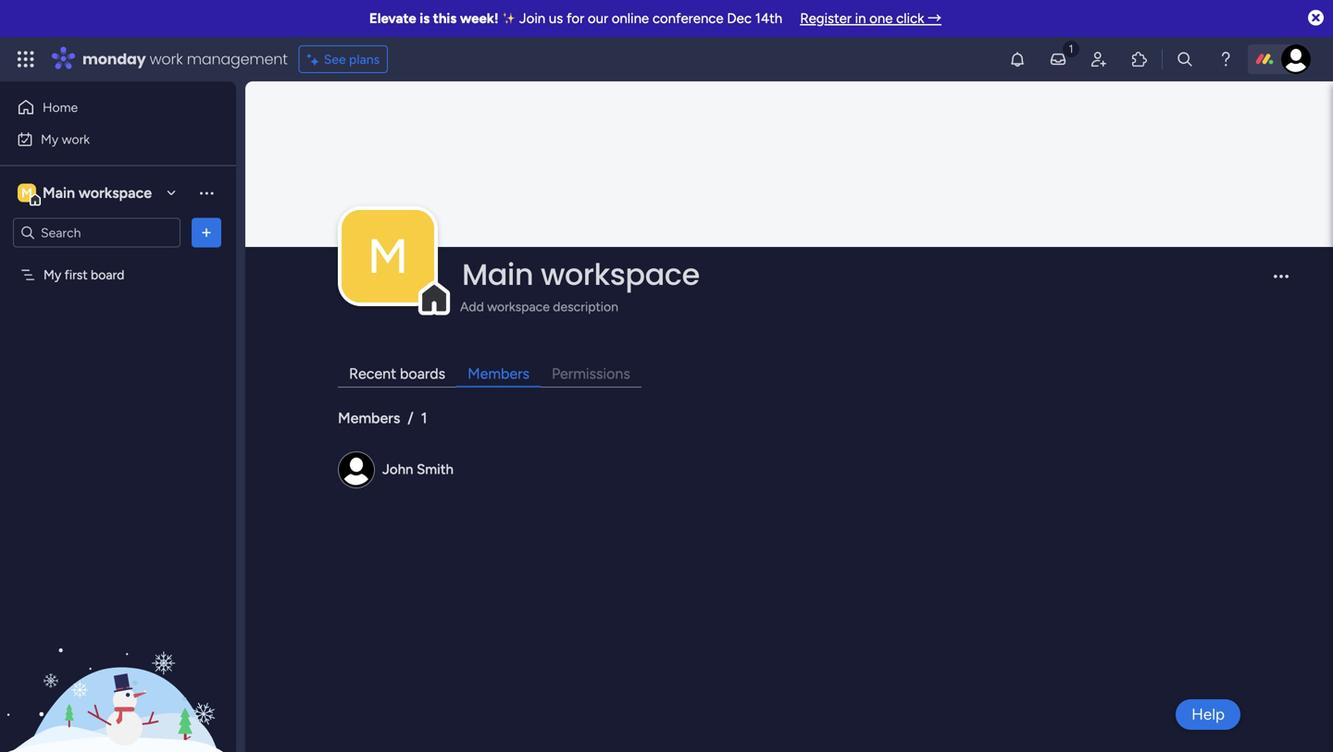 Task type: locate. For each thing, give the bounding box(es) containing it.
0 vertical spatial members
[[468, 365, 530, 383]]

work right monday
[[150, 49, 183, 69]]

0 horizontal spatial members
[[338, 410, 400, 427]]

1 image
[[1063, 38, 1080, 59]]

my
[[41, 132, 59, 147], [44, 267, 61, 283]]

main workspace up description
[[462, 254, 700, 295]]

monday work management
[[82, 49, 288, 69]]

workspace up search in workspace field
[[79, 184, 152, 202]]

invite members image
[[1090, 50, 1108, 69]]

1 horizontal spatial m
[[368, 227, 408, 285]]

is
[[420, 10, 430, 27]]

recent boards
[[349, 365, 446, 383]]

help image
[[1217, 50, 1235, 69]]

help button
[[1176, 700, 1241, 731]]

us
[[549, 10, 563, 27]]

0 vertical spatial m
[[21, 185, 32, 201]]

my inside button
[[41, 132, 59, 147]]

m inside workspace icon
[[21, 185, 32, 201]]

0 vertical spatial my
[[41, 132, 59, 147]]

members down add
[[468, 365, 530, 383]]

members left /
[[338, 410, 400, 427]]

work down the home
[[62, 132, 90, 147]]

main workspace up search in workspace field
[[43, 184, 152, 202]]

conference
[[653, 10, 724, 27]]

members for members
[[468, 365, 530, 383]]

monday
[[82, 49, 146, 69]]

my inside list box
[[44, 267, 61, 283]]

notifications image
[[1008, 50, 1027, 69]]

inbox image
[[1049, 50, 1068, 69]]

option
[[0, 258, 236, 262]]

1 horizontal spatial members
[[468, 365, 530, 383]]

1 horizontal spatial main
[[462, 254, 534, 295]]

main
[[43, 184, 75, 202], [462, 254, 534, 295]]

1 vertical spatial members
[[338, 410, 400, 427]]

search everything image
[[1176, 50, 1195, 69]]

my first board
[[44, 267, 125, 283]]

john smith link
[[382, 462, 454, 478]]

work
[[150, 49, 183, 69], [62, 132, 90, 147]]

v2 ellipsis image
[[1274, 276, 1289, 291]]

members
[[468, 365, 530, 383], [338, 410, 400, 427]]

0 horizontal spatial work
[[62, 132, 90, 147]]

dec
[[727, 10, 752, 27]]

register in one click → link
[[800, 10, 942, 27]]

main up add
[[462, 254, 534, 295]]

main right workspace icon
[[43, 184, 75, 202]]

options image
[[197, 224, 216, 242]]

/
[[408, 410, 414, 427]]

register in one click →
[[800, 10, 942, 27]]

work for monday
[[150, 49, 183, 69]]

members for members / 1
[[338, 410, 400, 427]]

my down the home
[[41, 132, 59, 147]]

home button
[[11, 93, 199, 122]]

workspace image
[[342, 210, 434, 303]]

john
[[382, 462, 413, 478]]

0 horizontal spatial m
[[21, 185, 32, 201]]

workspace right add
[[487, 299, 550, 315]]

0 vertical spatial work
[[150, 49, 183, 69]]

boards
[[400, 365, 446, 383]]

1 horizontal spatial work
[[150, 49, 183, 69]]

this
[[433, 10, 457, 27]]

1 vertical spatial main workspace
[[462, 254, 700, 295]]

work inside button
[[62, 132, 90, 147]]

description
[[553, 299, 619, 315]]

my for my first board
[[44, 267, 61, 283]]

elevate is this week! ✨ join us for our online conference dec 14th
[[369, 10, 783, 27]]

main workspace
[[43, 184, 152, 202], [462, 254, 700, 295]]

1 horizontal spatial main workspace
[[462, 254, 700, 295]]

main workspace inside workspace selection element
[[43, 184, 152, 202]]

0 vertical spatial main workspace
[[43, 184, 152, 202]]

my first board list box
[[0, 256, 236, 541]]

permissions
[[552, 365, 630, 383]]

1 vertical spatial my
[[44, 267, 61, 283]]

1 vertical spatial work
[[62, 132, 90, 147]]

0 horizontal spatial main workspace
[[43, 184, 152, 202]]

work for my
[[62, 132, 90, 147]]

my left first
[[44, 267, 61, 283]]

workspace
[[79, 184, 152, 202], [541, 254, 700, 295], [487, 299, 550, 315]]

select product image
[[17, 50, 35, 69]]

click
[[897, 10, 925, 27]]

1 vertical spatial m
[[368, 227, 408, 285]]

m
[[21, 185, 32, 201], [368, 227, 408, 285]]

m inside workspace image
[[368, 227, 408, 285]]

0 vertical spatial main
[[43, 184, 75, 202]]

join
[[519, 10, 546, 27]]

0 horizontal spatial main
[[43, 184, 75, 202]]

workspace up description
[[541, 254, 700, 295]]

home
[[43, 100, 78, 115]]

first
[[65, 267, 88, 283]]



Task type: vqa. For each thing, say whether or not it's contained in the screenshot.
first enable
no



Task type: describe. For each thing, give the bounding box(es) containing it.
apps image
[[1131, 50, 1149, 69]]

m button
[[342, 210, 434, 303]]

add workspace description
[[460, 299, 619, 315]]

workspace image
[[18, 183, 36, 203]]

lottie animation element
[[0, 566, 236, 753]]

see
[[324, 51, 346, 67]]

board
[[91, 267, 125, 283]]

help
[[1192, 706, 1225, 725]]

smith
[[417, 462, 454, 478]]

2 vertical spatial workspace
[[487, 299, 550, 315]]

recent
[[349, 365, 396, 383]]

main inside workspace selection element
[[43, 184, 75, 202]]

our
[[588, 10, 608, 27]]

workspace options image
[[197, 184, 216, 202]]

m for workspace icon
[[21, 185, 32, 201]]

m for workspace image
[[368, 227, 408, 285]]

add
[[460, 299, 484, 315]]

plans
[[349, 51, 380, 67]]

one
[[870, 10, 893, 27]]

→
[[928, 10, 942, 27]]

my for my work
[[41, 132, 59, 147]]

in
[[855, 10, 866, 27]]

register
[[800, 10, 852, 27]]

week!
[[460, 10, 499, 27]]

management
[[187, 49, 288, 69]]

✨
[[502, 10, 516, 27]]

my work
[[41, 132, 90, 147]]

1 vertical spatial main
[[462, 254, 534, 295]]

see plans button
[[299, 45, 388, 73]]

see plans
[[324, 51, 380, 67]]

Main workspace field
[[457, 254, 1259, 295]]

my work button
[[11, 125, 199, 154]]

Search in workspace field
[[39, 222, 155, 244]]

online
[[612, 10, 649, 27]]

john smith image
[[1282, 44, 1311, 74]]

for
[[567, 10, 585, 27]]

elevate
[[369, 10, 416, 27]]

0 vertical spatial workspace
[[79, 184, 152, 202]]

1 vertical spatial workspace
[[541, 254, 700, 295]]

1
[[421, 410, 427, 427]]

members / 1
[[338, 410, 427, 427]]

john smith
[[382, 462, 454, 478]]

lottie animation image
[[0, 566, 236, 753]]

14th
[[755, 10, 783, 27]]

workspace selection element
[[18, 182, 155, 206]]



